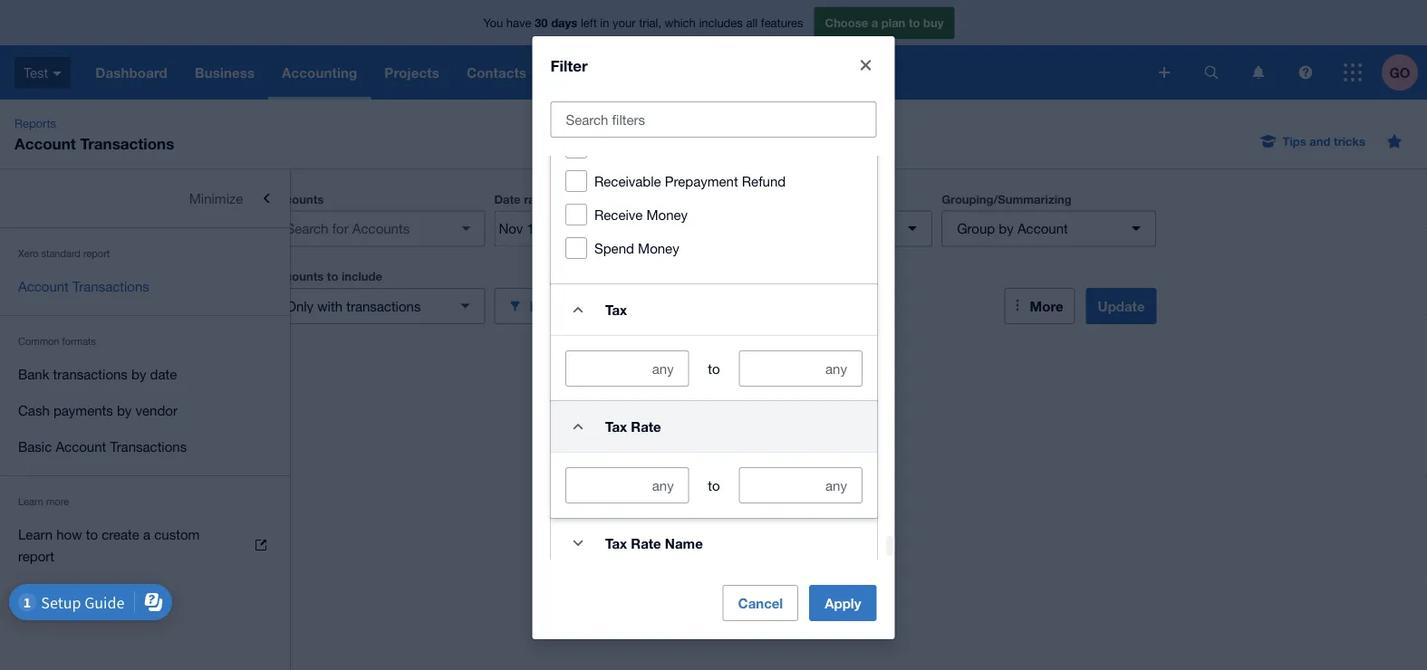 Task type: locate. For each thing, give the bounding box(es) containing it.
1 vertical spatial a
[[143, 527, 151, 543]]

reports
[[15, 116, 56, 130]]

2 vertical spatial tax
[[605, 536, 627, 552]]

more button
[[1005, 288, 1076, 325]]

filter
[[551, 56, 588, 74], [530, 298, 563, 315]]

only
[[286, 298, 314, 314]]

rate
[[631, 419, 661, 435], [631, 536, 661, 552]]

with
[[317, 298, 343, 314]]

bank transactions by date
[[18, 366, 177, 382]]

common formats
[[18, 336, 96, 348]]

minimize
[[189, 190, 243, 206]]

learn down "learn more"
[[18, 527, 53, 543]]

account
[[15, 134, 76, 152], [1018, 221, 1068, 237], [18, 278, 69, 294], [56, 439, 106, 455]]

0 vertical spatial filter
[[551, 56, 588, 74]]

learn left more
[[18, 496, 43, 508]]

learn inside learn how to create a custom report
[[18, 527, 53, 543]]

plan
[[882, 16, 906, 30]]

1 vertical spatial rate
[[631, 536, 661, 552]]

more
[[46, 496, 69, 508]]

transactions down cash payments by vendor link
[[110, 439, 187, 455]]

bank transactions by date link
[[0, 356, 290, 392]]

1 learn from the top
[[18, 496, 43, 508]]

2 collapse image from the top
[[560, 409, 596, 445]]

expand image
[[560, 526, 596, 562]]

collapse image
[[560, 292, 596, 328], [560, 409, 596, 445]]

transactions inside reports account transactions
[[80, 134, 174, 152]]

1 vertical spatial transactions
[[73, 278, 149, 294]]

collapse image left tax rate
[[560, 409, 596, 445]]

accounts
[[271, 192, 324, 206], [271, 270, 324, 284]]

0 vertical spatial transactions
[[80, 134, 174, 152]]

0 horizontal spatial svg image
[[53, 71, 62, 76]]

you
[[484, 16, 503, 30]]

learn more
[[18, 496, 69, 508]]

2 accounts from the top
[[271, 270, 324, 284]]

by left date
[[131, 366, 146, 382]]

a
[[872, 16, 879, 30], [143, 527, 151, 543]]

choose a plan to buy
[[825, 16, 944, 30]]

a right the create
[[143, 527, 151, 543]]

test button
[[0, 45, 82, 100]]

1 vertical spatial learn
[[18, 527, 53, 543]]

learn how to create a custom report link
[[0, 517, 290, 575]]

1 vertical spatial filter
[[530, 298, 563, 315]]

custom
[[154, 527, 200, 543]]

and
[[1310, 134, 1331, 148]]

0 vertical spatial transactions
[[346, 298, 421, 314]]

tax for tax rate name
[[605, 536, 627, 552]]

Select start date field
[[495, 212, 584, 246]]

tax rate name
[[605, 536, 703, 552]]

tips and tricks
[[1283, 134, 1366, 148]]

by left vendor
[[117, 402, 132, 418]]

to inside go banner
[[909, 16, 920, 30]]

svg image inside test popup button
[[53, 71, 62, 76]]

1 vertical spatial by
[[131, 366, 146, 382]]

tax for tax
[[605, 302, 627, 318]]

transactions down formats
[[53, 366, 128, 382]]

svg image
[[1344, 63, 1362, 82], [1205, 66, 1219, 79], [1253, 66, 1265, 79], [1299, 66, 1313, 79]]

filter down select start date field
[[530, 298, 563, 315]]

any number field
[[566, 352, 688, 386], [739, 352, 862, 386], [566, 469, 688, 503], [739, 469, 862, 503]]

money
[[646, 207, 688, 223], [638, 240, 679, 256]]

filter down days on the top left
[[551, 56, 588, 74]]

2 learn from the top
[[18, 527, 53, 543]]

1 horizontal spatial a
[[872, 16, 879, 30]]

which
[[665, 16, 696, 30]]

apply
[[825, 595, 862, 612]]

by down grouping/summarizing
[[999, 221, 1014, 237]]

collapse image for tax rate
[[560, 409, 596, 445]]

minimize button
[[0, 180, 290, 217]]

tips and tricks button
[[1250, 127, 1377, 156]]

payments
[[53, 402, 113, 418]]

transactions down include
[[346, 298, 421, 314]]

spend
[[594, 240, 634, 256]]

2 rate from the top
[[631, 536, 661, 552]]

1 horizontal spatial svg image
[[1159, 67, 1170, 78]]

3 tax from the top
[[605, 536, 627, 552]]

filter dialog
[[533, 0, 895, 640]]

svg image
[[1159, 67, 1170, 78], [53, 71, 62, 76]]

2 vertical spatial transactions
[[110, 439, 187, 455]]

tax
[[605, 302, 627, 318], [605, 419, 627, 435], [605, 536, 627, 552]]

1 vertical spatial report
[[18, 548, 54, 564]]

1 vertical spatial transactions
[[53, 366, 128, 382]]

date
[[150, 366, 177, 382]]

2 vertical spatial by
[[117, 402, 132, 418]]

basic account transactions
[[18, 439, 187, 455]]

cash payments by vendor link
[[0, 392, 290, 429]]

1 vertical spatial accounts
[[271, 270, 324, 284]]

transactions inside "basic account transactions" link
[[110, 439, 187, 455]]

collapse image down "spend"
[[560, 292, 596, 328]]

0 vertical spatial a
[[872, 16, 879, 30]]

account down reports link
[[15, 134, 76, 152]]

money down receive money
[[638, 240, 679, 256]]

navigation inside go banner
[[82, 45, 1147, 100]]

cash
[[18, 402, 50, 418]]

by inside popup button
[[999, 221, 1014, 237]]

standard
[[41, 248, 81, 260]]

filter inside dialog
[[551, 56, 588, 74]]

features
[[761, 16, 804, 30]]

rate for tax rate name
[[631, 536, 661, 552]]

0 vertical spatial learn
[[18, 496, 43, 508]]

only with transactions
[[286, 298, 421, 314]]

2 tax from the top
[[605, 419, 627, 435]]

by for date
[[131, 366, 146, 382]]

group by account button
[[942, 211, 1157, 247]]

money down receivable prepayment refund
[[646, 207, 688, 223]]

1 tax from the top
[[605, 302, 627, 318]]

transactions down xero standard report
[[73, 278, 149, 294]]

range
[[524, 192, 556, 206]]

formats
[[62, 336, 96, 348]]

1 accounts from the top
[[271, 192, 324, 206]]

transactions up minimize button
[[80, 134, 174, 152]]

report down "learn more"
[[18, 548, 54, 564]]

learn for learn how to create a custom report
[[18, 527, 53, 543]]

a inside go banner
[[872, 16, 879, 30]]

this
[[563, 192, 585, 206]]

money for receive money
[[646, 207, 688, 223]]

cancel button
[[723, 585, 799, 622]]

by
[[999, 221, 1014, 237], [131, 366, 146, 382], [117, 402, 132, 418]]

navigation
[[82, 45, 1147, 100]]

go
[[1390, 64, 1411, 81]]

0 vertical spatial report
[[83, 248, 110, 260]]

a inside learn how to create a custom report
[[143, 527, 151, 543]]

tricks
[[1334, 134, 1366, 148]]

collapse image for tax
[[560, 292, 596, 328]]

a left plan
[[872, 16, 879, 30]]

learn
[[18, 496, 43, 508], [18, 527, 53, 543]]

0 vertical spatial collapse image
[[560, 292, 596, 328]]

0 vertical spatial money
[[646, 207, 688, 223]]

0 vertical spatial by
[[999, 221, 1014, 237]]

account down grouping/summarizing
[[1018, 221, 1068, 237]]

account down payments
[[56, 439, 106, 455]]

accounts for accounts to include
[[271, 270, 324, 284]]

accounts up the only
[[271, 270, 324, 284]]

account down xero
[[18, 278, 69, 294]]

1 vertical spatial tax
[[605, 419, 627, 435]]

tax rate
[[605, 419, 661, 435]]

0 horizontal spatial transactions
[[53, 366, 128, 382]]

0 horizontal spatial report
[[18, 548, 54, 564]]

days
[[551, 16, 578, 30]]

1 rate from the top
[[631, 419, 661, 435]]

0 vertical spatial accounts
[[271, 192, 324, 206]]

to
[[909, 16, 920, 30], [327, 270, 338, 284], [708, 361, 720, 377], [708, 478, 720, 494], [86, 527, 98, 543]]

rate for tax rate
[[631, 419, 661, 435]]

0 vertical spatial tax
[[605, 302, 627, 318]]

update
[[1098, 298, 1145, 315]]

accounts right "minimize"
[[271, 192, 324, 206]]

receivable prepayment refund
[[594, 173, 786, 189]]

transactions inside popup button
[[346, 298, 421, 314]]

learn how to create a custom report
[[18, 527, 200, 564]]

0 horizontal spatial a
[[143, 527, 151, 543]]

transactions
[[80, 134, 174, 152], [73, 278, 149, 294], [110, 439, 187, 455]]

1 vertical spatial collapse image
[[560, 409, 596, 445]]

1 collapse image from the top
[[560, 292, 596, 328]]

1 horizontal spatial transactions
[[346, 298, 421, 314]]

report up account transactions
[[83, 248, 110, 260]]

account inside popup button
[[1018, 221, 1068, 237]]

have
[[507, 16, 532, 30]]

common
[[18, 336, 59, 348]]

1 vertical spatial money
[[638, 240, 679, 256]]

0 vertical spatial rate
[[631, 419, 661, 435]]



Task type: describe. For each thing, give the bounding box(es) containing it.
prepayment
[[665, 173, 738, 189]]

reports link
[[7, 114, 63, 132]]

trial,
[[639, 16, 662, 30]]

how
[[56, 527, 82, 543]]

transactions inside account transactions link
[[73, 278, 149, 294]]

xero
[[18, 248, 38, 260]]

date range : this month
[[494, 192, 622, 206]]

bank
[[18, 366, 49, 382]]

tips
[[1283, 134, 1307, 148]]

close image
[[848, 47, 884, 83]]

:
[[556, 192, 560, 206]]

by for vendor
[[117, 402, 132, 418]]

update button
[[1086, 288, 1157, 325]]

basic
[[18, 439, 52, 455]]

go button
[[1382, 45, 1428, 100]]

report inside learn how to create a custom report
[[18, 548, 54, 564]]

grouping/summarizing
[[942, 192, 1072, 206]]

receivable
[[594, 173, 661, 189]]

includes
[[699, 16, 743, 30]]

Select end date field
[[585, 212, 673, 246]]

money for spend money
[[638, 240, 679, 256]]

basic account transactions link
[[0, 429, 290, 465]]

refund
[[742, 173, 786, 189]]

group by account
[[957, 221, 1068, 237]]

choose
[[825, 16, 869, 30]]

your
[[613, 16, 636, 30]]

1 horizontal spatial report
[[83, 248, 110, 260]]

cash payments by vendor
[[18, 402, 178, 418]]

apply button
[[810, 585, 877, 622]]

only with transactions button
[[271, 288, 485, 325]]

filter inside button
[[530, 298, 563, 315]]

left
[[581, 16, 597, 30]]

account inside reports account transactions
[[15, 134, 76, 152]]

account transactions link
[[0, 268, 290, 305]]

learn for learn more
[[18, 496, 43, 508]]

go banner
[[0, 0, 1428, 100]]

filter button
[[494, 288, 709, 325]]

tax for tax rate
[[605, 419, 627, 435]]

reports account transactions
[[15, 116, 174, 152]]

receive
[[594, 207, 643, 223]]

accounts to include
[[271, 270, 383, 284]]

include
[[342, 270, 383, 284]]

to inside learn how to create a custom report
[[86, 527, 98, 543]]

vendor
[[136, 402, 178, 418]]

you have 30 days left in your trial, which includes all features
[[484, 16, 804, 30]]

in
[[600, 16, 610, 30]]

buy
[[924, 16, 944, 30]]

more
[[1030, 298, 1064, 315]]

spend money
[[594, 240, 679, 256]]

month
[[588, 192, 622, 206]]

transactions for basic account transactions
[[110, 439, 187, 455]]

receive money
[[594, 207, 688, 223]]

account transactions
[[18, 278, 149, 294]]

30
[[535, 16, 548, 30]]

name
[[665, 536, 703, 552]]

transactions for reports account transactions
[[80, 134, 174, 152]]

create
[[102, 527, 139, 543]]

group
[[957, 221, 995, 237]]

xero standard report
[[18, 248, 110, 260]]

date
[[494, 192, 521, 206]]

Search filters field
[[552, 102, 876, 137]]

cancel
[[738, 595, 783, 612]]

test
[[24, 65, 48, 80]]

accounts for accounts
[[271, 192, 324, 206]]

all
[[746, 16, 758, 30]]



Task type: vqa. For each thing, say whether or not it's contained in the screenshot.
navigation in GO banner
yes



